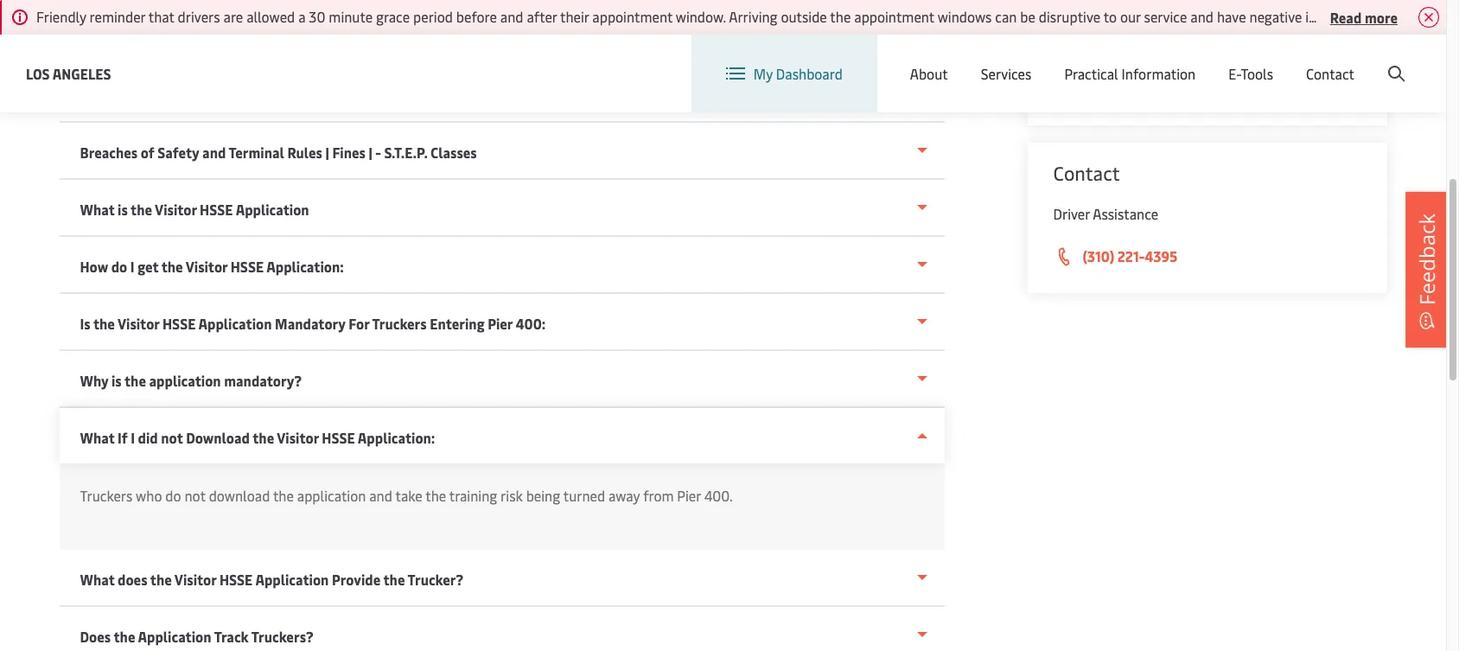Task type: vqa. For each thing, say whether or not it's contained in the screenshot.
Renewal
no



Task type: describe. For each thing, give the bounding box(es) containing it.
(310) 221-4395
[[1083, 246, 1178, 265]]

read more
[[1330, 7, 1398, 26]]

feedback button
[[1406, 191, 1449, 347]]

not inside what if i did not download the visitor hsse application: dropdown button
[[161, 428, 183, 447]]

and left take
[[369, 486, 392, 505]]

does the application track truckers?
[[80, 627, 314, 646]]

from
[[643, 486, 674, 505]]

the inside is the visitor hsse application mandatory for truckers entering pier 400: dropdown button
[[93, 314, 115, 333]]

that
[[148, 7, 174, 26]]

1 drivers from the left
[[178, 7, 220, 26]]

is for why
[[112, 371, 122, 390]]

if
[[118, 428, 128, 447]]

safety
[[158, 143, 199, 162]]

0 vertical spatial application:
[[266, 257, 344, 276]]

visitor right "is"
[[118, 314, 159, 333]]

is the visitor hsse application mandatory for truckers entering pier 400:
[[80, 314, 546, 333]]

switch location button
[[932, 50, 1058, 69]]

what does the visitor hsse application provide the trucker?
[[80, 570, 464, 589]]

outside
[[781, 7, 827, 26]]

1 a from the left
[[298, 7, 306, 26]]

is
[[80, 314, 90, 333]]

service
[[1144, 7, 1187, 26]]

friendly reminder that drivers are allowed a 30 minute grace period before and after their appointment window. arriving outside the appointment windows can be disruptive to our service and have negative impacts on drivers who a
[[36, 7, 1459, 26]]

1 appointment from the left
[[592, 7, 673, 26]]

400:
[[516, 314, 546, 333]]

what does the visitor hsse application provide the trucker? button
[[59, 550, 945, 607]]

tools
[[1241, 64, 1274, 83]]

221-
[[1118, 246, 1145, 265]]

global
[[1113, 51, 1153, 70]]

impacts
[[1306, 7, 1355, 26]]

their
[[560, 7, 589, 26]]

the inside what is the visitor hsse application dropdown button
[[131, 200, 152, 219]]

login / create account
[[1274, 51, 1414, 70]]

i for get
[[130, 257, 135, 276]]

application inside what does the visitor hsse application provide the trucker? dropdown button
[[255, 570, 329, 589]]

services button
[[981, 35, 1032, 112]]

application inside is the visitor hsse application mandatory for truckers entering pier 400: dropdown button
[[198, 314, 272, 333]]

1 vertical spatial who
[[136, 486, 162, 505]]

the inside the how do i get the visitor hsse application: dropdown button
[[161, 257, 183, 276]]

what is the visitor hsse application button
[[59, 180, 945, 237]]

30
[[309, 7, 325, 26]]

what if i did not download the visitor hsse application:
[[80, 428, 435, 447]]

does the application track truckers? button
[[59, 607, 945, 651]]

how do i get the visitor hsse application:
[[80, 257, 344, 276]]

what for what is the visitor hsse application
[[80, 200, 115, 219]]

login
[[1274, 51, 1308, 70]]

truckers?
[[251, 627, 314, 646]]

0 horizontal spatial truckers
[[80, 486, 133, 505]]

2 appointment from the left
[[854, 7, 935, 26]]

2 | from the left
[[369, 143, 372, 162]]

classes
[[431, 143, 477, 162]]

s.t.e.p.
[[384, 143, 427, 162]]

on
[[1358, 7, 1374, 26]]

e-
[[1229, 64, 1241, 83]]

can
[[995, 7, 1017, 26]]

visitor down the mandatory?
[[277, 428, 319, 447]]

fines
[[332, 143, 366, 162]]

are
[[224, 7, 243, 26]]

login / create account link
[[1242, 35, 1414, 86]]

los
[[26, 64, 50, 83]]

track
[[214, 627, 249, 646]]

practical information
[[1065, 64, 1196, 83]]

take
[[396, 486, 422, 505]]

practical information button
[[1065, 35, 1196, 112]]

application inside does the application track truckers? dropdown button
[[138, 627, 211, 646]]

menu
[[1156, 51, 1192, 70]]

truckers who do not download the application and take the training risk being turned away from pier 400.
[[80, 486, 733, 505]]

read more button
[[1330, 6, 1398, 28]]

1 vertical spatial application:
[[358, 428, 435, 447]]

provide
[[332, 570, 381, 589]]

account
[[1363, 51, 1414, 70]]

why is the application mandatory?
[[80, 371, 302, 390]]

risk
[[501, 486, 523, 505]]

reminder
[[90, 7, 145, 26]]

and left have
[[1191, 7, 1214, 26]]

did
[[138, 428, 158, 447]]

negative
[[1250, 7, 1302, 26]]

the inside does the application track truckers? dropdown button
[[114, 627, 135, 646]]

more
[[1365, 7, 1398, 26]]

i for did
[[131, 428, 135, 447]]

practical
[[1065, 64, 1119, 83]]

and left after
[[500, 7, 524, 26]]

los angeles
[[26, 64, 111, 83]]

does
[[118, 570, 147, 589]]

about
[[910, 64, 948, 83]]

minute
[[329, 7, 373, 26]]

period
[[413, 7, 453, 26]]

before
[[456, 7, 497, 26]]

e-tools
[[1229, 64, 1274, 83]]

close alert image
[[1419, 7, 1440, 28]]

1 vertical spatial pier
[[677, 486, 701, 505]]

windows
[[938, 7, 992, 26]]

does
[[80, 627, 111, 646]]

why is the application mandatory? button
[[59, 351, 945, 408]]

feedback
[[1413, 213, 1441, 305]]

terminal
[[229, 143, 284, 162]]



Task type: locate. For each thing, give the bounding box(es) containing it.
the inside why is the application mandatory? dropdown button
[[124, 371, 146, 390]]

what for what if i did not download the visitor hsse application:
[[80, 428, 115, 447]]

1 vertical spatial do
[[165, 486, 181, 505]]

why
[[80, 371, 108, 390]]

breaches of safety and terminal rules | fines | - s.t.e.p. classes button
[[59, 123, 945, 180]]

is inside why is the application mandatory? dropdown button
[[112, 371, 122, 390]]

who right more on the top of the page
[[1423, 7, 1449, 26]]

is
[[118, 200, 128, 219], [112, 371, 122, 390]]

1 horizontal spatial application:
[[358, 428, 435, 447]]

1 horizontal spatial contact
[[1306, 64, 1355, 83]]

switch
[[960, 50, 1001, 69]]

turned
[[563, 486, 605, 505]]

appointment right their
[[592, 7, 673, 26]]

what left does
[[80, 570, 115, 589]]

and
[[500, 7, 524, 26], [1191, 7, 1214, 26], [202, 143, 226, 162], [369, 486, 392, 505]]

what for what does the visitor hsse application provide the trucker?
[[80, 570, 115, 589]]

truckers right for
[[372, 314, 427, 333]]

application left take
[[297, 486, 366, 505]]

(310)
[[1083, 246, 1115, 265]]

| left fines on the left top of page
[[326, 143, 329, 162]]

visitor down the safety
[[155, 200, 197, 219]]

contact
[[1306, 64, 1355, 83], [1054, 160, 1120, 186]]

1 vertical spatial truckers
[[80, 486, 133, 505]]

1 horizontal spatial drivers
[[1377, 7, 1420, 26]]

drivers left are
[[178, 7, 220, 26]]

and right the safety
[[202, 143, 226, 162]]

(310) 221-4395 link
[[1054, 246, 1361, 268]]

pier inside dropdown button
[[488, 314, 513, 333]]

get
[[138, 257, 159, 276]]

3 what from the top
[[80, 570, 115, 589]]

i
[[130, 257, 135, 276], [131, 428, 135, 447]]

a
[[298, 7, 306, 26], [1453, 7, 1459, 26]]

rules
[[287, 143, 322, 162]]

do
[[111, 257, 127, 276], [165, 486, 181, 505]]

grace
[[376, 7, 410, 26]]

a right close alert icon
[[1453, 7, 1459, 26]]

my dashboard button
[[726, 35, 843, 112]]

1 | from the left
[[326, 143, 329, 162]]

400.
[[704, 486, 733, 505]]

1 vertical spatial is
[[112, 371, 122, 390]]

breaches of safety and terminal rules | fines | - s.t.e.p. classes
[[80, 143, 477, 162]]

0 vertical spatial contact
[[1306, 64, 1355, 83]]

application
[[236, 200, 309, 219], [198, 314, 272, 333], [255, 570, 329, 589], [138, 627, 211, 646]]

1 horizontal spatial who
[[1423, 7, 1449, 26]]

0 horizontal spatial drivers
[[178, 7, 220, 26]]

application: up mandatory
[[266, 257, 344, 276]]

to
[[1104, 7, 1117, 26]]

appointment up about dropdown button
[[854, 7, 935, 26]]

application inside what is the visitor hsse application dropdown button
[[236, 200, 309, 219]]

4395
[[1145, 246, 1178, 265]]

global menu button
[[1075, 34, 1209, 86]]

do left download at left
[[165, 486, 181, 505]]

driver
[[1054, 204, 1090, 223]]

e-tools button
[[1229, 35, 1274, 112]]

0 horizontal spatial contact
[[1054, 160, 1120, 186]]

1 vertical spatial application
[[297, 486, 366, 505]]

trucker?
[[408, 570, 464, 589]]

my dashboard
[[754, 64, 843, 83]]

download
[[209, 486, 270, 505]]

1 horizontal spatial |
[[369, 143, 372, 162]]

drivers right on on the top of page
[[1377, 7, 1420, 26]]

download
[[186, 428, 250, 447]]

0 vertical spatial pier
[[488, 314, 513, 333]]

1 vertical spatial not
[[185, 486, 206, 505]]

dashboard
[[776, 64, 843, 83]]

0 horizontal spatial do
[[111, 257, 127, 276]]

training
[[449, 486, 497, 505]]

| left -
[[369, 143, 372, 162]]

1 horizontal spatial pier
[[677, 486, 701, 505]]

0 horizontal spatial not
[[161, 428, 183, 447]]

0 horizontal spatial |
[[326, 143, 329, 162]]

is for what
[[118, 200, 128, 219]]

how do i get the visitor hsse application: button
[[59, 237, 945, 294]]

global menu
[[1113, 51, 1192, 70]]

switch location
[[960, 50, 1058, 69]]

application
[[149, 371, 221, 390], [297, 486, 366, 505]]

and inside dropdown button
[[202, 143, 226, 162]]

0 horizontal spatial application
[[149, 371, 221, 390]]

visitor down what is the visitor hsse application
[[186, 257, 228, 276]]

0 vertical spatial do
[[111, 257, 127, 276]]

0 horizontal spatial pier
[[488, 314, 513, 333]]

application left track
[[138, 627, 211, 646]]

0 horizontal spatial a
[[298, 7, 306, 26]]

do inside dropdown button
[[111, 257, 127, 276]]

1 horizontal spatial not
[[185, 486, 206, 505]]

assistance
[[1093, 204, 1159, 223]]

1 horizontal spatial truckers
[[372, 314, 427, 333]]

0 vertical spatial what
[[80, 200, 115, 219]]

2 a from the left
[[1453, 7, 1459, 26]]

window.
[[676, 7, 726, 26]]

application down breaches of safety and terminal rules | fines | - s.t.e.p. classes
[[236, 200, 309, 219]]

not left download at left
[[185, 486, 206, 505]]

1 horizontal spatial a
[[1453, 7, 1459, 26]]

location
[[1004, 50, 1058, 69]]

i left get
[[130, 257, 135, 276]]

appointment
[[592, 7, 673, 26], [854, 7, 935, 26]]

application inside dropdown button
[[149, 371, 221, 390]]

who
[[1423, 7, 1449, 26], [136, 486, 162, 505]]

application: up the truckers who do not download the application and take the training risk being turned away from pier 400. at bottom
[[358, 428, 435, 447]]

friendly
[[36, 7, 86, 26]]

1 horizontal spatial appointment
[[854, 7, 935, 26]]

angeles
[[52, 64, 111, 83]]

application up the truckers?
[[255, 570, 329, 589]]

0 vertical spatial i
[[130, 257, 135, 276]]

|
[[326, 143, 329, 162], [369, 143, 372, 162]]

visitor
[[155, 200, 197, 219], [186, 257, 228, 276], [118, 314, 159, 333], [277, 428, 319, 447], [175, 570, 216, 589]]

truckers down if at the left bottom
[[80, 486, 133, 505]]

1 vertical spatial contact
[[1054, 160, 1120, 186]]

1 vertical spatial i
[[131, 428, 135, 447]]

pier left "400:"
[[488, 314, 513, 333]]

being
[[526, 486, 560, 505]]

2 drivers from the left
[[1377, 7, 1420, 26]]

services
[[981, 64, 1032, 83]]

application up download
[[149, 371, 221, 390]]

1 vertical spatial what
[[80, 428, 115, 447]]

is right why
[[112, 371, 122, 390]]

application:
[[266, 257, 344, 276], [358, 428, 435, 447]]

information
[[1122, 64, 1196, 83]]

visitor up does the application track truckers?
[[175, 570, 216, 589]]

mandatory
[[275, 314, 346, 333]]

2 what from the top
[[80, 428, 115, 447]]

what up how
[[80, 200, 115, 219]]

application down how do i get the visitor hsse application:
[[198, 314, 272, 333]]

my
[[754, 64, 773, 83]]

pier left 400.
[[677, 486, 701, 505]]

-
[[376, 143, 381, 162]]

0 vertical spatial not
[[161, 428, 183, 447]]

truckers inside dropdown button
[[372, 314, 427, 333]]

how
[[80, 257, 108, 276]]

breaches
[[80, 143, 138, 162]]

about button
[[910, 35, 948, 112]]

do right how
[[111, 257, 127, 276]]

create
[[1320, 51, 1360, 70]]

i right if at the left bottom
[[131, 428, 135, 447]]

0 horizontal spatial application:
[[266, 257, 344, 276]]

is the visitor hsse application mandatory for truckers entering pier 400: button
[[59, 294, 945, 351]]

1 horizontal spatial do
[[165, 486, 181, 505]]

read
[[1330, 7, 1362, 26]]

driver assistance
[[1054, 204, 1159, 223]]

have
[[1217, 7, 1246, 26]]

los angeles link
[[26, 63, 111, 84]]

0 vertical spatial application
[[149, 371, 221, 390]]

0 vertical spatial truckers
[[372, 314, 427, 333]]

the inside what if i did not download the visitor hsse application: dropdown button
[[253, 428, 274, 447]]

1 what from the top
[[80, 200, 115, 219]]

what left if at the left bottom
[[80, 428, 115, 447]]

0 vertical spatial who
[[1423, 7, 1449, 26]]

1 horizontal spatial application
[[297, 486, 366, 505]]

0 vertical spatial is
[[118, 200, 128, 219]]

contact button
[[1306, 35, 1355, 112]]

a left 30
[[298, 7, 306, 26]]

of
[[141, 143, 155, 162]]

0 horizontal spatial who
[[136, 486, 162, 505]]

2 vertical spatial what
[[80, 570, 115, 589]]

for
[[349, 314, 369, 333]]

not right did
[[161, 428, 183, 447]]

away
[[609, 486, 640, 505]]

is inside what is the visitor hsse application dropdown button
[[118, 200, 128, 219]]

after
[[527, 7, 557, 26]]

0 horizontal spatial appointment
[[592, 7, 673, 26]]

who down did
[[136, 486, 162, 505]]

is down breaches at the left
[[118, 200, 128, 219]]



